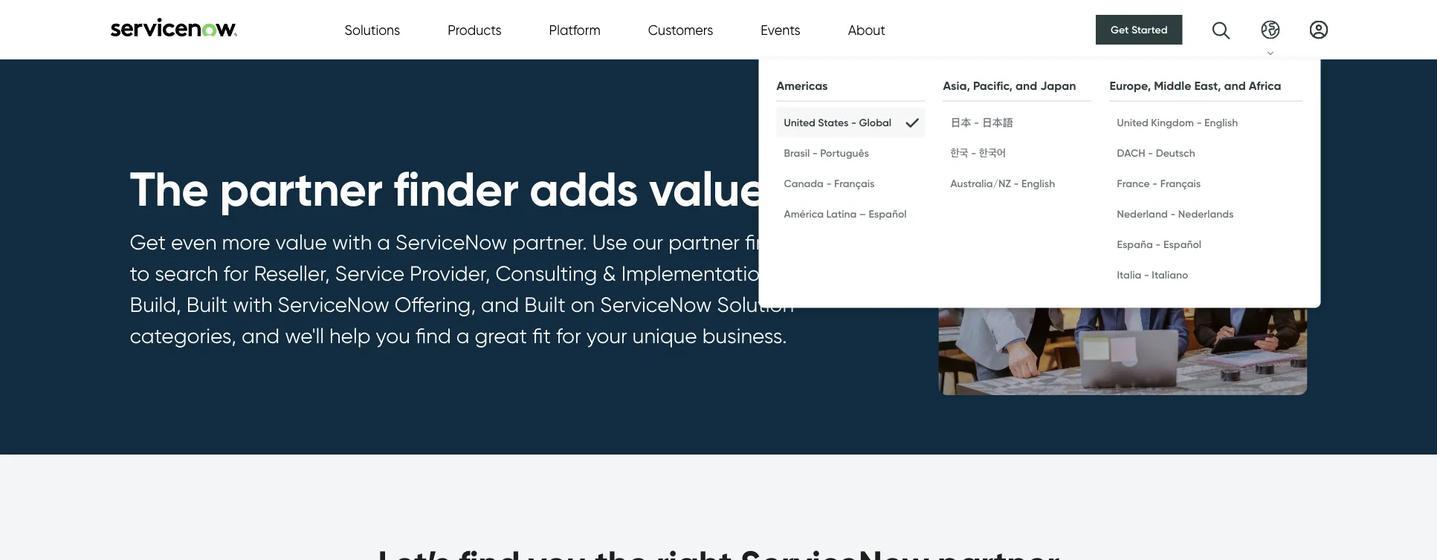 Task type: locate. For each thing, give the bounding box(es) containing it.
australia/nz - english
[[951, 177, 1056, 190]]

español down nederland - nederlands
[[1164, 238, 1202, 251]]

- right "canada"
[[827, 177, 832, 190]]

france - français
[[1118, 177, 1201, 190]]

customers button
[[648, 20, 714, 40]]

–
[[860, 208, 866, 221]]

-
[[852, 116, 857, 129], [974, 116, 980, 129], [1197, 116, 1202, 129], [813, 147, 818, 160], [972, 147, 977, 160], [1148, 147, 1154, 160], [827, 177, 832, 190], [1014, 177, 1019, 190], [1153, 177, 1158, 190], [1171, 208, 1176, 221], [1156, 238, 1161, 251], [1144, 269, 1150, 282]]

español
[[869, 208, 907, 221], [1164, 238, 1202, 251]]

united up brasil
[[784, 116, 816, 129]]

products button
[[448, 20, 502, 40]]

0 horizontal spatial français
[[835, 177, 875, 190]]

and right east,
[[1225, 78, 1246, 93]]

0 vertical spatial español
[[869, 208, 907, 221]]

brasil - português
[[784, 147, 869, 160]]

- right nederland
[[1171, 208, 1176, 221]]

solutions button
[[345, 20, 400, 40]]

0 horizontal spatial united
[[784, 116, 816, 129]]

about button
[[848, 20, 886, 40]]

get
[[1111, 23, 1129, 36]]

kingdom
[[1152, 116, 1195, 129]]

- right españa
[[1156, 238, 1161, 251]]

australia/nz
[[951, 177, 1011, 190]]

españa - español link
[[1110, 229, 1303, 260]]

platform
[[549, 22, 601, 38]]

solid image
[[906, 115, 918, 130]]

australia/nz - english link
[[943, 168, 1092, 199]]

solutions
[[345, 22, 400, 38]]

- down 한국 - 한국어 link
[[1014, 177, 1019, 190]]

english down 한국 - 한국어 link
[[1022, 177, 1056, 190]]

日本 - 日本語 link
[[943, 107, 1092, 138]]

united states - global
[[784, 116, 892, 129]]

한국어
[[979, 147, 1006, 160]]

english
[[1205, 116, 1239, 129], [1022, 177, 1056, 190]]

italia - italiano link
[[1110, 260, 1303, 290]]

products
[[448, 22, 502, 38]]

- right brasil
[[813, 147, 818, 160]]

américa latina – español
[[784, 208, 907, 221]]

and left japan
[[1016, 78, 1038, 93]]

brasil
[[784, 147, 810, 160]]

africa
[[1249, 78, 1282, 93]]

deutsch
[[1156, 147, 1196, 160]]

united
[[784, 116, 816, 129], [1118, 116, 1149, 129]]

get started
[[1111, 23, 1168, 36]]

middle
[[1155, 78, 1192, 93]]

0 horizontal spatial and
[[1016, 78, 1038, 93]]

- right dach
[[1148, 147, 1154, 160]]

- for dach - deutsch
[[1148, 147, 1154, 160]]

- for australia/nz - english
[[1014, 177, 1019, 190]]

日本語
[[982, 116, 1014, 129]]

- right 한국
[[972, 147, 977, 160]]

- for 日本 - 日本語
[[974, 116, 980, 129]]

español right –
[[869, 208, 907, 221]]

français down the deutsch
[[1161, 177, 1201, 190]]

- inside 'link'
[[1144, 269, 1150, 282]]

2 français from the left
[[1161, 177, 1201, 190]]

canada
[[784, 177, 824, 190]]

pacific,
[[974, 78, 1013, 93]]

platform button
[[549, 20, 601, 40]]

français up 'américa latina – español' link
[[835, 177, 875, 190]]

- right france
[[1153, 177, 1158, 190]]

français for europe, middle east, and africa
[[1161, 177, 1201, 190]]

started
[[1132, 23, 1168, 36]]

1 vertical spatial english
[[1022, 177, 1056, 190]]

nederlands
[[1179, 208, 1234, 221]]

日本 - 日本語
[[951, 116, 1014, 129]]

français
[[835, 177, 875, 190], [1161, 177, 1201, 190]]

- right italia
[[1144, 269, 1150, 282]]

english up dach - deutsch link
[[1205, 116, 1239, 129]]

dach
[[1118, 147, 1146, 160]]

1 français from the left
[[835, 177, 875, 190]]

united up dach
[[1118, 116, 1149, 129]]

1 horizontal spatial and
[[1225, 78, 1246, 93]]

- right 日本
[[974, 116, 980, 129]]

italiano
[[1152, 269, 1189, 282]]

asia,
[[943, 78, 971, 93]]

united for europe, middle east, and africa
[[1118, 116, 1149, 129]]

1 horizontal spatial français
[[1161, 177, 1201, 190]]

nederland
[[1118, 208, 1168, 221]]

1 horizontal spatial united
[[1118, 116, 1149, 129]]

1 horizontal spatial español
[[1164, 238, 1202, 251]]

1 united from the left
[[784, 116, 816, 129]]

2 united from the left
[[1118, 116, 1149, 129]]

and
[[1016, 78, 1038, 93], [1225, 78, 1246, 93]]

- for brasil - português
[[813, 147, 818, 160]]

0 vertical spatial english
[[1205, 116, 1239, 129]]

servicenow image
[[109, 17, 239, 37]]

united states - global link
[[777, 107, 926, 138]]

日本
[[951, 116, 972, 129]]



Task type: describe. For each thing, give the bounding box(es) containing it.
canada - français
[[784, 177, 875, 190]]

events
[[761, 22, 801, 38]]

united kingdom - english link
[[1110, 107, 1303, 138]]

한국 - 한국어
[[951, 147, 1006, 160]]

português
[[821, 147, 869, 160]]

- for france - français
[[1153, 177, 1158, 190]]

united for americas
[[784, 116, 816, 129]]

américa latina – español link
[[777, 199, 926, 229]]

1 and from the left
[[1016, 78, 1038, 93]]

about
[[848, 22, 886, 38]]

get started link
[[1096, 15, 1183, 45]]

nederland - nederlands
[[1118, 208, 1234, 221]]

italia - italiano
[[1118, 269, 1189, 282]]

customers
[[648, 22, 714, 38]]

latina
[[827, 208, 857, 221]]

global
[[859, 116, 892, 129]]

dach - deutsch
[[1118, 147, 1196, 160]]

한국
[[951, 147, 969, 160]]

españa - español
[[1118, 238, 1202, 251]]

japan
[[1041, 78, 1077, 93]]

1 horizontal spatial english
[[1205, 116, 1239, 129]]

americas
[[777, 78, 828, 93]]

- for españa - español
[[1156, 238, 1161, 251]]

américa
[[784, 208, 824, 221]]

0 horizontal spatial english
[[1022, 177, 1056, 190]]

europe,
[[1110, 78, 1152, 93]]

dach - deutsch link
[[1110, 138, 1303, 168]]

français for americas
[[835, 177, 875, 190]]

0 horizontal spatial español
[[869, 208, 907, 221]]

- right states
[[852, 116, 857, 129]]

canada - français link
[[777, 168, 926, 199]]

- for italia - italiano
[[1144, 269, 1150, 282]]

italia
[[1118, 269, 1142, 282]]

europe, middle east, and africa
[[1110, 78, 1282, 93]]

- for nederland - nederlands
[[1171, 208, 1176, 221]]

asia, pacific, and japan
[[943, 78, 1077, 93]]

states
[[818, 116, 849, 129]]

france
[[1118, 177, 1150, 190]]

events button
[[761, 20, 801, 40]]

united kingdom - english
[[1118, 116, 1239, 129]]

españa
[[1118, 238, 1153, 251]]

2 and from the left
[[1225, 78, 1246, 93]]

- right kingdom
[[1197, 116, 1202, 129]]

nederland - nederlands link
[[1110, 199, 1303, 229]]

east,
[[1195, 78, 1222, 93]]

한국 - 한국어 link
[[943, 138, 1092, 168]]

1 vertical spatial español
[[1164, 238, 1202, 251]]

- for canada - français
[[827, 177, 832, 190]]

france - français link
[[1110, 168, 1303, 199]]

- for 한국 - 한국어
[[972, 147, 977, 160]]

brasil - português link
[[777, 138, 926, 168]]



Task type: vqa. For each thing, say whether or not it's contained in the screenshot.
first and from left
yes



